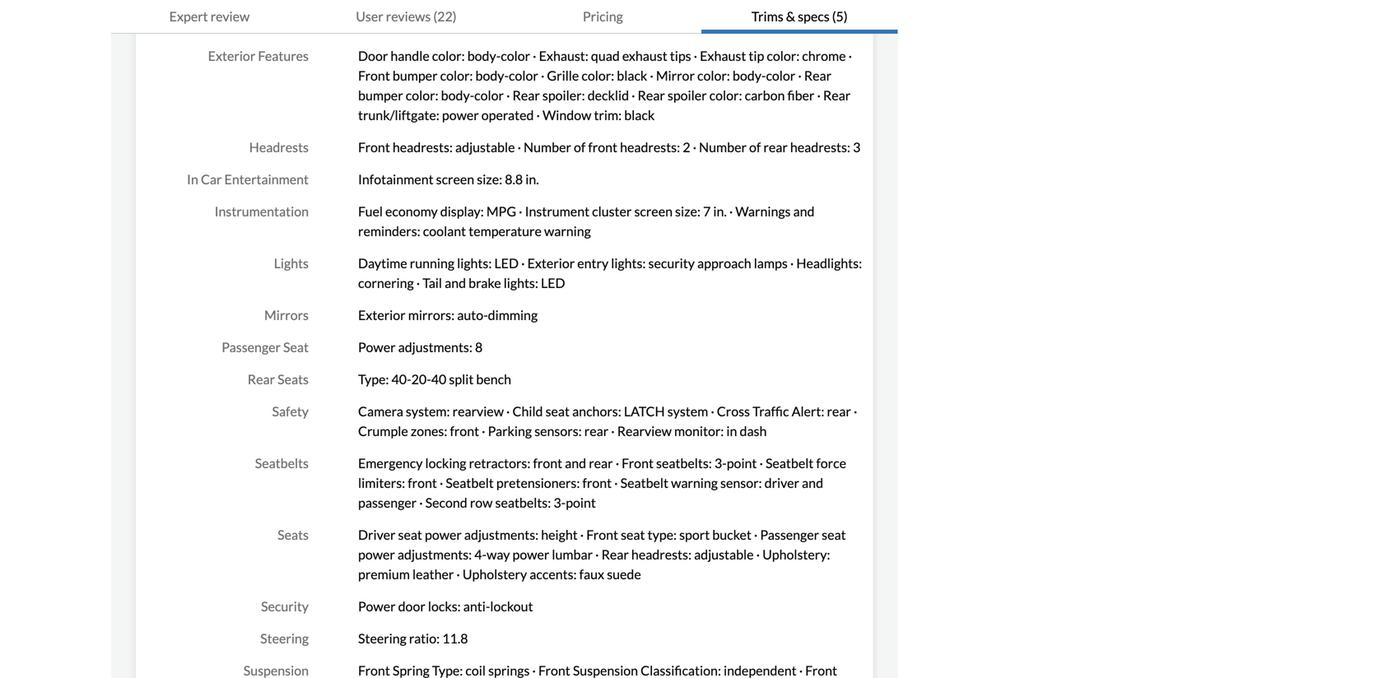 Task type: locate. For each thing, give the bounding box(es) containing it.
steering left ratio:
[[358, 631, 407, 647]]

1 vertical spatial size:
[[675, 204, 701, 220]]

screen up display:
[[436, 171, 475, 187]]

exterior down review
[[208, 48, 256, 64]]

emergency locking retractors: front and rear · front seatbelts: 3-point · seatbelt force limiters: front · seatbelt pretensioners: front · seatbelt warning sensor: driver and passenger · second row seatbelts: 3-point
[[358, 456, 847, 511]]

seatbelts: down pretensioners:
[[495, 495, 551, 511]]

adjustable down operated
[[455, 139, 515, 155]]

in car entertainment
[[187, 171, 309, 187]]

seat inside camera system: rearview · child seat anchors: latch system · cross traffic alert: rear · crumple zones: front · parking sensors: rear · rearview monitor: in dash
[[546, 404, 570, 420]]

adjustable down bucket
[[694, 547, 754, 563]]

window
[[543, 107, 592, 123]]

type:
[[648, 527, 677, 543]]

front down the rearview
[[622, 456, 654, 472]]

headrests: down the type:
[[632, 547, 692, 563]]

1 horizontal spatial point
[[727, 456, 757, 472]]

warnings
[[736, 204, 791, 220]]

exterior features
[[208, 48, 309, 64]]

economy
[[385, 204, 438, 220]]

lockout
[[490, 599, 533, 615]]

3- up sensor:
[[715, 456, 727, 472]]

trims & specs (5) tab
[[702, 0, 898, 34]]

20-
[[411, 372, 431, 388]]

seatbelts
[[255, 456, 309, 472]]

expert review
[[169, 8, 250, 24]]

8.8
[[505, 171, 523, 187]]

decklid
[[588, 87, 629, 103]]

adjustable inside driver seat power adjustments: height · front seat type: sport bucket · passenger seat power adjustments: 4-way power lumbar · rear headrests: adjustable · upholstery: premium leather · upholstery accents: faux suede
[[694, 547, 754, 563]]

1 horizontal spatial warning
[[671, 475, 718, 491]]

1 horizontal spatial adjustable
[[694, 547, 754, 563]]

color down free
[[501, 48, 530, 64]]

features
[[258, 48, 309, 64]]

front
[[358, 68, 390, 84], [358, 139, 390, 155], [622, 456, 654, 472], [587, 527, 619, 543]]

1 horizontal spatial size:
[[675, 204, 701, 220]]

1 vertical spatial power
[[358, 599, 396, 615]]

point up sensor:
[[727, 456, 757, 472]]

size: left 7
[[675, 204, 701, 220]]

of down carbon
[[749, 139, 761, 155]]

alert:
[[792, 404, 825, 420]]

expert review tab
[[111, 0, 308, 34]]

car
[[201, 171, 222, 187]]

led right "brake"
[[541, 275, 565, 291]]

and
[[794, 204, 815, 220], [445, 275, 466, 291], [565, 456, 586, 472], [802, 475, 824, 491]]

1 horizontal spatial led
[[541, 275, 565, 291]]

0 vertical spatial passenger
[[222, 339, 281, 355]]

coolant
[[423, 223, 466, 239]]

and down force
[[802, 475, 824, 491]]

headrests
[[249, 139, 309, 155]]

0 horizontal spatial of
[[574, 139, 586, 155]]

0 horizontal spatial point
[[566, 495, 596, 511]]

warning down instrument
[[544, 223, 591, 239]]

rear down carbon
[[764, 139, 788, 155]]

1 vertical spatial adjustable
[[694, 547, 754, 563]]

2 vertical spatial exterior
[[358, 307, 406, 323]]

power
[[442, 107, 479, 123], [425, 527, 462, 543], [358, 547, 395, 563], [513, 547, 550, 563]]

row
[[470, 495, 493, 511]]

led
[[495, 255, 519, 271], [541, 275, 565, 291]]

2 horizontal spatial lights:
[[611, 255, 646, 271]]

0 vertical spatial size:
[[477, 171, 502, 187]]

number right 2
[[699, 139, 747, 155]]

headrests: inside driver seat power adjustments: height · front seat type: sport bucket · passenger seat power adjustments: 4-way power lumbar · rear headrests: adjustable · upholstery: premium leather · upholstery accents: faux suede
[[632, 547, 692, 563]]

battery:
[[358, 16, 406, 32]]

entry
[[578, 255, 609, 271]]

rearview
[[453, 404, 504, 420]]

steering for steering
[[260, 631, 309, 647]]

number down window
[[524, 139, 571, 155]]

front inside door handle color: body-color · exhaust: quad exhaust tips · exhaust tip color: chrome · front bumper color: body-color · grille color: black · mirror color: body-color · rear bumper color: body-color · rear spoiler: decklid · rear spoiler color: carbon fiber · rear trunk/liftgate: power operated · window trim: black
[[358, 68, 390, 84]]

1 horizontal spatial exterior
[[358, 307, 406, 323]]

1 horizontal spatial seatbelts:
[[656, 456, 712, 472]]

rear up suede
[[602, 547, 629, 563]]

1 vertical spatial seats
[[278, 527, 309, 543]]

1 vertical spatial screen
[[635, 204, 673, 220]]

0 horizontal spatial led
[[495, 255, 519, 271]]

power left operated
[[442, 107, 479, 123]]

1 horizontal spatial 3-
[[715, 456, 727, 472]]

steering for steering ratio: 11.8
[[358, 631, 407, 647]]

fiber
[[788, 87, 815, 103]]

lights:
[[457, 255, 492, 271], [611, 255, 646, 271], [504, 275, 539, 291]]

black right trim:
[[624, 107, 655, 123]]

2 of from the left
[[749, 139, 761, 155]]

lights: up "brake"
[[457, 255, 492, 271]]

seat right driver
[[398, 527, 422, 543]]

front down "rearview"
[[450, 423, 479, 439]]

led up "brake"
[[495, 255, 519, 271]]

emergency
[[358, 456, 423, 472]]

in. right 8.8
[[526, 171, 539, 187]]

passenger up upholstery: on the right bottom of page
[[760, 527, 819, 543]]

seatbelts: down monitor:
[[656, 456, 712, 472]]

1 of from the left
[[574, 139, 586, 155]]

0 vertical spatial power
[[358, 339, 396, 355]]

bumper down handle
[[393, 68, 438, 84]]

tab list
[[111, 0, 898, 34]]

1 vertical spatial adjustments:
[[464, 527, 539, 543]]

black
[[617, 68, 648, 84], [624, 107, 655, 123]]

seats up security
[[278, 527, 309, 543]]

chrome
[[802, 48, 846, 64]]

trims
[[752, 8, 784, 24]]

0 vertical spatial led
[[495, 255, 519, 271]]

1 horizontal spatial of
[[749, 139, 761, 155]]

power down premium
[[358, 599, 396, 615]]

seats
[[278, 372, 309, 388], [278, 527, 309, 543]]

passenger up rear seats
[[222, 339, 281, 355]]

number
[[524, 139, 571, 155], [699, 139, 747, 155]]

exhaust
[[623, 48, 668, 64]]

front down door
[[358, 68, 390, 84]]

exterior for exterior mirrors: auto-dimming
[[358, 307, 406, 323]]

1 vertical spatial point
[[566, 495, 596, 511]]

tab list containing expert review
[[111, 0, 898, 34]]

and down sensors:
[[565, 456, 586, 472]]

1 vertical spatial passenger
[[760, 527, 819, 543]]

1 vertical spatial in.
[[714, 204, 727, 220]]

anti-
[[463, 599, 490, 615]]

seatbelt up the driver
[[766, 456, 814, 472]]

seatbelt
[[766, 456, 814, 472], [446, 475, 494, 491], [621, 475, 669, 491]]

front up lumbar
[[587, 527, 619, 543]]

tips
[[670, 48, 691, 64]]

driver
[[358, 527, 396, 543]]

1 vertical spatial seatbelts:
[[495, 495, 551, 511]]

point up height
[[566, 495, 596, 511]]

1 steering from the left
[[260, 631, 309, 647]]

monitor:
[[674, 423, 724, 439]]

system
[[668, 404, 708, 420]]

anchors:
[[572, 404, 622, 420]]

0 horizontal spatial passenger
[[222, 339, 281, 355]]

power inside door handle color: body-color · exhaust: quad exhaust tips · exhaust tip color: chrome · front bumper color: body-color · grille color: black · mirror color: body-color · rear bumper color: body-color · rear spoiler: decklid · rear spoiler color: carbon fiber · rear trunk/liftgate: power operated · window trim: black
[[442, 107, 479, 123]]

0 horizontal spatial exterior
[[208, 48, 256, 64]]

quad
[[591, 48, 620, 64]]

0 vertical spatial screen
[[436, 171, 475, 187]]

0 horizontal spatial warning
[[544, 223, 591, 239]]

color up carbon
[[766, 68, 796, 84]]

power up the type:
[[358, 339, 396, 355]]

exterior inside daytime running lights: led · exterior entry lights: security approach lamps · headlights: cornering · tail and brake lights: led
[[528, 255, 575, 271]]

warning
[[544, 223, 591, 239], [671, 475, 718, 491]]

0 vertical spatial seats
[[278, 372, 309, 388]]

adjustments: up leather on the left
[[398, 547, 472, 563]]

40-
[[392, 372, 411, 388]]

rear down camera system: rearview · child seat anchors: latch system · cross traffic alert: rear · crumple zones: front · parking sensors: rear · rearview monitor: in dash at the bottom of the page
[[589, 456, 613, 472]]

rear
[[764, 139, 788, 155], [827, 404, 851, 420], [585, 423, 609, 439], [589, 456, 613, 472]]

bumper up the trunk/liftgate:
[[358, 87, 403, 103]]

size: left 8.8
[[477, 171, 502, 187]]

1 power from the top
[[358, 339, 396, 355]]

in.
[[526, 171, 539, 187], [714, 204, 727, 220]]

0 horizontal spatial adjustable
[[455, 139, 515, 155]]

1 horizontal spatial seatbelt
[[621, 475, 669, 491]]

0 horizontal spatial size:
[[477, 171, 502, 187]]

upholstery:
[[763, 547, 831, 563]]

passenger inside driver seat power adjustments: height · front seat type: sport bucket · passenger seat power adjustments: 4-way power lumbar · rear headrests: adjustable · upholstery: premium leather · upholstery accents: faux suede
[[760, 527, 819, 543]]

seatbelt down the rearview
[[621, 475, 669, 491]]

1 horizontal spatial passenger
[[760, 527, 819, 543]]

front down trim:
[[588, 139, 618, 155]]

1 horizontal spatial in.
[[714, 204, 727, 220]]

reminders:
[[358, 223, 421, 239]]

1 vertical spatial warning
[[671, 475, 718, 491]]

0 horizontal spatial number
[[524, 139, 571, 155]]

black down exhaust
[[617, 68, 648, 84]]

warning left sensor:
[[671, 475, 718, 491]]

1 horizontal spatial number
[[699, 139, 747, 155]]

1 horizontal spatial steering
[[358, 631, 407, 647]]

door handle color: body-color · exhaust: quad exhaust tips · exhaust tip color: chrome · front bumper color: body-color · grille color: black · mirror color: body-color · rear bumper color: body-color · rear spoiler: decklid · rear spoiler color: carbon fiber · rear trunk/liftgate: power operated · window trim: black
[[358, 48, 852, 123]]

exhaust
[[700, 48, 746, 64]]

in. inside fuel economy display: mpg · instrument cluster screen size: 7 in. · warnings and reminders: coolant temperature warning
[[714, 204, 727, 220]]

handle
[[391, 48, 430, 64]]

warning inside emergency locking retractors: front and rear · front seatbelts: 3-point · seatbelt force limiters: front · seatbelt pretensioners: front · seatbelt warning sensor: driver and passenger · second row seatbelts: 3-point
[[671, 475, 718, 491]]

sensor:
[[721, 475, 762, 491]]

review
[[211, 8, 250, 24]]

0 horizontal spatial in.
[[526, 171, 539, 187]]

safety
[[272, 404, 309, 420]]

power down second on the left of the page
[[425, 527, 462, 543]]

security
[[261, 599, 309, 615]]

spoiler
[[668, 87, 707, 103]]

rear down passenger seat
[[248, 372, 275, 388]]

1 vertical spatial bumper
[[358, 87, 403, 103]]

1 vertical spatial exterior
[[528, 255, 575, 271]]

color:
[[432, 48, 465, 64], [767, 48, 800, 64], [440, 68, 473, 84], [582, 68, 615, 84], [698, 68, 730, 84], [406, 87, 439, 103], [710, 87, 742, 103]]

seatbelt up row
[[446, 475, 494, 491]]

2 power from the top
[[358, 599, 396, 615]]

free
[[487, 16, 511, 32]]

lights: right entry
[[611, 255, 646, 271]]

power
[[358, 339, 396, 355], [358, 599, 396, 615]]

adjustments: up type: 40-20-40 split bench
[[398, 339, 473, 355]]

dimming
[[488, 307, 538, 323]]

faux
[[579, 567, 605, 583]]

adjustments: up "way"
[[464, 527, 539, 543]]

infotainment
[[358, 171, 434, 187]]

seat up sensors:
[[546, 404, 570, 420]]

exterior down cornering
[[358, 307, 406, 323]]

rear up operated
[[513, 87, 540, 103]]

2 steering from the left
[[358, 631, 407, 647]]

steering down security
[[260, 631, 309, 647]]

exterior left entry
[[528, 255, 575, 271]]

seats up safety at the left of the page
[[278, 372, 309, 388]]

2 horizontal spatial exterior
[[528, 255, 575, 271]]

sport
[[680, 527, 710, 543]]

and inside fuel economy display: mpg · instrument cluster screen size: 7 in. · warnings and reminders: coolant temperature warning
[[794, 204, 815, 220]]

0 vertical spatial in.
[[526, 171, 539, 187]]

0 vertical spatial exterior
[[208, 48, 256, 64]]

rear inside driver seat power adjustments: height · front seat type: sport bucket · passenger seat power adjustments: 4-way power lumbar · rear headrests: adjustable · upholstery: premium leather · upholstery accents: faux suede
[[602, 547, 629, 563]]

running
[[410, 255, 455, 271]]

force
[[816, 456, 847, 472]]

lights: up the dimming at left top
[[504, 275, 539, 291]]

color left grille
[[509, 68, 539, 84]]

headrests: left 3
[[791, 139, 851, 155]]

passenger seat
[[222, 339, 309, 355]]

1 vertical spatial 3-
[[554, 495, 566, 511]]

screen right cluster on the left
[[635, 204, 673, 220]]

rear down chrome
[[804, 68, 832, 84]]

0 vertical spatial black
[[617, 68, 648, 84]]

pricing tab
[[505, 0, 702, 34]]

suede
[[607, 567, 641, 583]]

exterior
[[208, 48, 256, 64], [528, 255, 575, 271], [358, 307, 406, 323]]

0 horizontal spatial steering
[[260, 631, 309, 647]]

and right tail
[[445, 275, 466, 291]]

fuel
[[358, 204, 383, 220]]

and right warnings in the top right of the page
[[794, 204, 815, 220]]

0 horizontal spatial screen
[[436, 171, 475, 187]]

in. right 7
[[714, 204, 727, 220]]

seat up upholstery: on the right bottom of page
[[822, 527, 846, 543]]

entertainment
[[224, 171, 309, 187]]

0 vertical spatial 3-
[[715, 456, 727, 472]]

power adjustments: 8
[[358, 339, 483, 355]]

of down window
[[574, 139, 586, 155]]

1 horizontal spatial screen
[[635, 204, 673, 220]]

1 horizontal spatial lights:
[[504, 275, 539, 291]]

0 vertical spatial warning
[[544, 223, 591, 239]]

front inside emergency locking retractors: front and rear · front seatbelts: 3-point · seatbelt force limiters: front · seatbelt pretensioners: front · seatbelt warning sensor: driver and passenger · second row seatbelts: 3-point
[[622, 456, 654, 472]]

3- down pretensioners:
[[554, 495, 566, 511]]

body-
[[468, 48, 501, 64], [476, 68, 509, 84], [733, 68, 766, 84], [441, 87, 475, 103]]

adjustable
[[455, 139, 515, 155], [694, 547, 754, 563]]

tip
[[749, 48, 765, 64]]

screen inside fuel economy display: mpg · instrument cluster screen size: 7 in. · warnings and reminders: coolant temperature warning
[[635, 204, 673, 220]]

0 vertical spatial point
[[727, 456, 757, 472]]

0 vertical spatial bumper
[[393, 68, 438, 84]]



Task type: vqa. For each thing, say whether or not it's contained in the screenshot.
150 within the Certified Pre-Owned 2022 Ford F-150 Platinum Supercrew 4Wd
no



Task type: describe. For each thing, give the bounding box(es) containing it.
approach
[[698, 255, 752, 271]]

40
[[431, 372, 447, 388]]

premium
[[358, 567, 410, 583]]

exterior for exterior features
[[208, 48, 256, 64]]

lumbar
[[552, 547, 593, 563]]

7
[[703, 204, 711, 220]]

headrests: left 2
[[620, 139, 680, 155]]

crumple
[[358, 423, 408, 439]]

0 horizontal spatial lights:
[[457, 255, 492, 271]]

carbon
[[745, 87, 785, 103]]

rear seats
[[248, 372, 309, 388]]

0 horizontal spatial seatbelt
[[446, 475, 494, 491]]

0 vertical spatial seatbelts:
[[656, 456, 712, 472]]

2 horizontal spatial seatbelt
[[766, 456, 814, 472]]

instrument
[[525, 204, 590, 220]]

security
[[649, 255, 695, 271]]

latch
[[624, 404, 665, 420]]

seat left the type:
[[621, 527, 645, 543]]

daytime running lights: led · exterior entry lights: security approach lamps · headlights: cornering · tail and brake lights: led
[[358, 255, 862, 291]]

zones:
[[411, 423, 448, 439]]

retractors:
[[469, 456, 531, 472]]

seat
[[283, 339, 309, 355]]

split
[[449, 372, 474, 388]]

temperature
[[469, 223, 542, 239]]

front right pretensioners:
[[583, 475, 612, 491]]

user reviews (22)
[[356, 8, 457, 24]]

(5)
[[832, 8, 848, 24]]

brake
[[469, 275, 501, 291]]

front inside camera system: rearview · child seat anchors: latch system · cross traffic alert: rear · crumple zones: front · parking sensors: rear · rearview monitor: in dash
[[450, 423, 479, 439]]

power for power adjustments: 8
[[358, 339, 396, 355]]

1 vertical spatial led
[[541, 275, 565, 291]]

2 seats from the top
[[278, 527, 309, 543]]

size: inside fuel economy display: mpg · instrument cluster screen size: 7 in. · warnings and reminders: coolant temperature warning
[[675, 204, 701, 220]]

power down driver
[[358, 547, 395, 563]]

pricing
[[583, 8, 623, 24]]

user reviews (22) tab
[[308, 0, 505, 34]]

cross
[[717, 404, 750, 420]]

power for power door locks: anti-lockout
[[358, 599, 396, 615]]

1 vertical spatial black
[[624, 107, 655, 123]]

8
[[475, 339, 483, 355]]

front up pretensioners:
[[533, 456, 563, 472]]

color up operated
[[475, 87, 504, 103]]

camera system: rearview · child seat anchors: latch system · cross traffic alert: rear · crumple zones: front · parking sensors: rear · rearview monitor: in dash
[[358, 404, 858, 439]]

in
[[727, 423, 737, 439]]

daytime
[[358, 255, 407, 271]]

(22)
[[434, 8, 457, 24]]

front up infotainment
[[358, 139, 390, 155]]

lamps
[[754, 255, 788, 271]]

traffic
[[753, 404, 789, 420]]

&
[[786, 8, 796, 24]]

sensors:
[[535, 423, 582, 439]]

mirror
[[656, 68, 695, 84]]

headrests: down the trunk/liftgate:
[[393, 139, 453, 155]]

1 seats from the top
[[278, 372, 309, 388]]

specs
[[798, 8, 830, 24]]

rear down anchors:
[[585, 423, 609, 439]]

mpg
[[487, 204, 516, 220]]

cornering
[[358, 275, 414, 291]]

front headrests: adjustable · number of front headrests: 2 · number of rear headrests: 3
[[358, 139, 861, 155]]

display:
[[440, 204, 484, 220]]

in
[[187, 171, 198, 187]]

battery: maintenance-free
[[358, 16, 511, 32]]

dash
[[740, 423, 767, 439]]

height
[[541, 527, 578, 543]]

driver seat power adjustments: height · front seat type: sport bucket · passenger seat power adjustments: 4-way power lumbar · rear headrests: adjustable · upholstery: premium leather · upholstery accents: faux suede
[[358, 527, 846, 583]]

exhaust:
[[539, 48, 589, 64]]

pretensioners:
[[496, 475, 580, 491]]

rear inside emergency locking retractors: front and rear · front seatbelts: 3-point · seatbelt force limiters: front · seatbelt pretensioners: front · seatbelt warning sensor: driver and passenger · second row seatbelts: 3-point
[[589, 456, 613, 472]]

warning inside fuel economy display: mpg · instrument cluster screen size: 7 in. · warnings and reminders: coolant temperature warning
[[544, 223, 591, 239]]

steering ratio: 11.8
[[358, 631, 468, 647]]

rear right alert:
[[827, 404, 851, 420]]

type:
[[358, 372, 389, 388]]

operated
[[482, 107, 534, 123]]

instrumentation
[[215, 204, 309, 220]]

system:
[[406, 404, 450, 420]]

child
[[513, 404, 543, 420]]

rear down mirror on the top
[[638, 87, 665, 103]]

parking
[[488, 423, 532, 439]]

0 vertical spatial adjustments:
[[398, 339, 473, 355]]

door
[[398, 599, 426, 615]]

door
[[358, 48, 388, 64]]

limiters:
[[358, 475, 405, 491]]

body- down free
[[468, 48, 501, 64]]

power up accents: at the left of page
[[513, 547, 550, 563]]

mirrors:
[[408, 307, 455, 323]]

second
[[425, 495, 468, 511]]

exterior mirrors: auto-dimming
[[358, 307, 538, 323]]

1 number from the left
[[524, 139, 571, 155]]

0 vertical spatial adjustable
[[455, 139, 515, 155]]

2 number from the left
[[699, 139, 747, 155]]

lights
[[274, 255, 309, 271]]

accents:
[[530, 567, 577, 583]]

locks:
[[428, 599, 461, 615]]

rear right 'fiber'
[[823, 87, 851, 103]]

11.8
[[442, 631, 468, 647]]

power door locks: anti-lockout
[[358, 599, 533, 615]]

4-
[[475, 547, 487, 563]]

0 horizontal spatial 3-
[[554, 495, 566, 511]]

0 horizontal spatial seatbelts:
[[495, 495, 551, 511]]

cluster
[[592, 204, 632, 220]]

locking
[[425, 456, 467, 472]]

2 vertical spatial adjustments:
[[398, 547, 472, 563]]

body- up operated
[[476, 68, 509, 84]]

user
[[356, 8, 384, 24]]

front down locking
[[408, 475, 437, 491]]

bucket
[[713, 527, 752, 543]]

mirrors
[[264, 307, 309, 323]]

body- down maintenance-
[[441, 87, 475, 103]]

and inside daytime running lights: led · exterior entry lights: security approach lamps · headlights: cornering · tail and brake lights: led
[[445, 275, 466, 291]]

grille
[[547, 68, 579, 84]]

reviews
[[386, 8, 431, 24]]

ratio:
[[409, 631, 440, 647]]

trunk/liftgate:
[[358, 107, 440, 123]]

body- down tip
[[733, 68, 766, 84]]

front inside driver seat power adjustments: height · front seat type: sport bucket · passenger seat power adjustments: 4-way power lumbar · rear headrests: adjustable · upholstery: premium leather · upholstery accents: faux suede
[[587, 527, 619, 543]]



